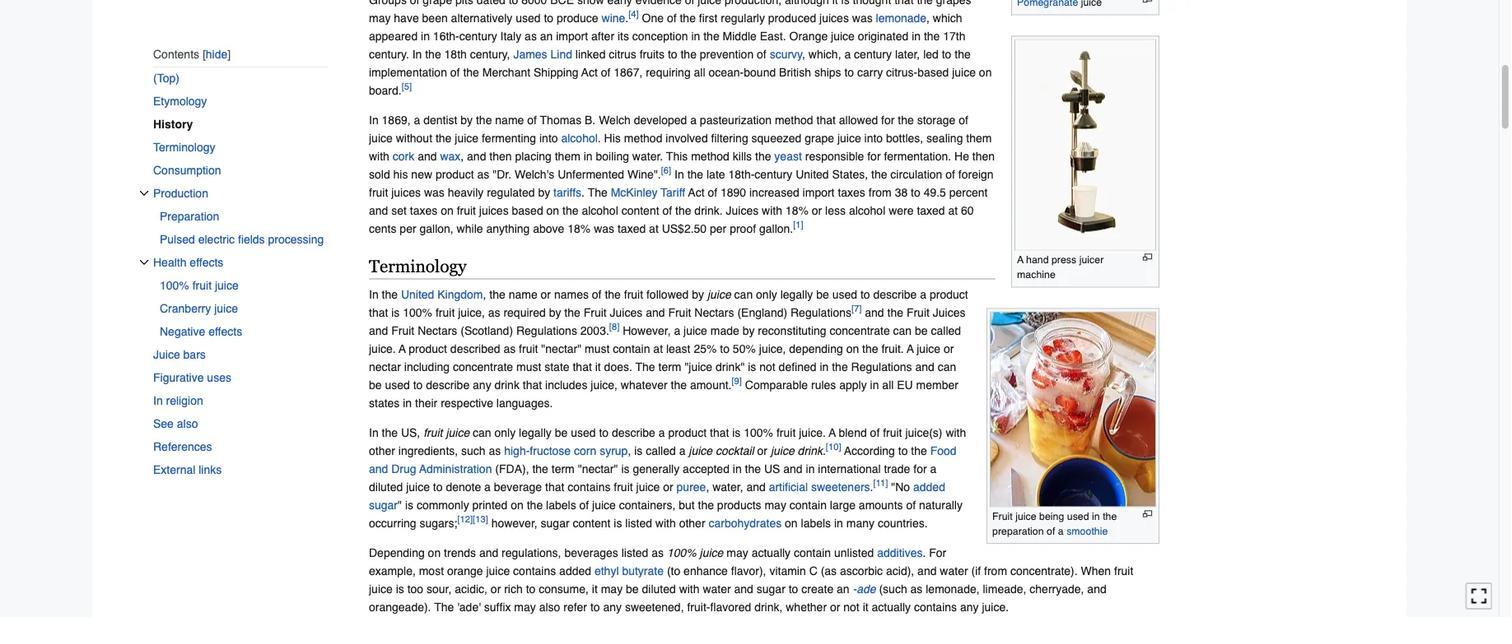 Task type: locate. For each thing, give the bounding box(es) containing it.
, inside , which, a century later, led to the implementation of the merchant shipping act of 1867, requiring all ocean-bound british ships to carry citrus-based juice on board.
[[803, 47, 806, 60]]

-ade
[[853, 583, 876, 596]]

2 vertical spatial juice.
[[982, 601, 1009, 614]]

(as
[[821, 565, 837, 578]]

legally inside can only legally be used to describe a product that is 100% fruit juice. a blend of fruit juice(s) with other ingredients, such as
[[519, 426, 552, 439]]

juices up "anything" at the top left of page
[[479, 204, 509, 217]]

and down flavor),
[[735, 583, 754, 596]]

is right "
[[405, 499, 414, 512]]

0 vertical spatial all
[[694, 65, 706, 79]]

early
[[608, 0, 633, 6]]

1 horizontal spatial describe
[[612, 426, 656, 439]]

2 vertical spatial for
[[914, 462, 927, 476]]

a inside can only legally be used to describe a product that is 100% fruit juice. a blend of fruit juice(s) with other ingredients, such as
[[659, 426, 665, 439]]

0 horizontal spatial actually
[[752, 546, 791, 560]]

it inside (such as lemonade, limeade, cherryade, and orangeade). the 'ade' suffix may also refer to any sweetened, fruit-flavored drink, whether or not it actually contains any juice.
[[863, 601, 869, 614]]

preparation
[[160, 210, 219, 223]]

was inside the in the late 18th-century united states, the circulation of foreign fruit juices was heavily regulated by
[[424, 186, 445, 199]]

labels
[[546, 499, 576, 512], [801, 517, 831, 530]]

fruit
[[369, 186, 388, 199], [457, 204, 476, 217], [193, 279, 212, 292], [624, 288, 644, 301], [436, 306, 455, 319], [519, 342, 538, 355], [424, 426, 443, 439], [777, 426, 796, 439], [883, 426, 903, 439], [614, 481, 633, 494], [1115, 565, 1134, 578]]

product inside can only legally be used to describe a product that is 100% fruit juice. a blend of fruit juice(s) with other ingredients, such as
[[669, 426, 707, 439]]

fruit inside "however, a juice made by reconstituting concentrate can be called juice. a product described as fruit "nectar" must contain at least 25% to 50% juice, depending on the fruit. a juice or nectar including concentrate must state that it does. the term "juice drink" is not defined in the regulations and can be used to describe any drink that includes juice, whatever the amount."
[[519, 342, 538, 355]]

1 vertical spatial name
[[509, 288, 538, 301]]

as inside (such as lemonade, limeade, cherryade, and orangeade). the 'ade' suffix may also refer to any sweetened, fruit-flavored drink, whether or not it actually contains any juice.
[[911, 583, 923, 596]]

then up "dr.
[[490, 149, 512, 163]]

to up [7] link at right
[[861, 288, 871, 301]]

used inside can only legally be used to describe a product that is 100% fruit juice, as required by the fruit juices and fruit nectars (england) regulations
[[833, 288, 858, 301]]

contain up c
[[794, 546, 831, 560]]

content inside the [12] [13] however, sugar content is listed with other carbohydrates on labels in many countries.
[[573, 517, 611, 530]]

also down the consume,
[[539, 601, 561, 614]]

with inside (to enhance flavor), vitamin c (as ascorbic acid), and water (if from concentrate). when fruit juice is too sour, acidic, or rich to consume, it may be diluted with water and sugar to create an
[[679, 583, 700, 596]]

and inside can only legally be used to describe a product that is 100% fruit juice, as required by the fruit juices and fruit nectars (england) regulations
[[646, 306, 665, 319]]

1 horizontal spatial concentrate
[[830, 324, 890, 337]]

used up corn
[[571, 426, 596, 439]]

0 vertical spatial from
[[869, 186, 892, 199]]

0 vertical spatial act
[[582, 65, 598, 79]]

2 vertical spatial method
[[691, 149, 730, 163]]

must down 2003.
[[585, 342, 610, 355]]

sugar up occurring
[[369, 499, 398, 512]]

. left his
[[598, 131, 601, 145]]

0 horizontal spatial united
[[401, 288, 435, 301]]

juice inside groups of grape pits dated to 8000 bce show early evidence of juice production, although it is thought that the grapes may have been alternatively used to produce
[[698, 0, 722, 6]]

produce
[[557, 11, 599, 24]]

1 horizontal spatial only
[[756, 288, 778, 301]]

scurvy
[[770, 47, 803, 60]]

water down 'enhance'
[[703, 583, 731, 596]]

0 vertical spatial contains
[[568, 481, 611, 494]]

1 horizontal spatial method
[[691, 149, 730, 163]]

, which appeared in 16th-century italy as an import after its conception in the middle east. orange juice originated in the 17th century. in the 18th century,
[[369, 11, 966, 60]]

1 horizontal spatial juices
[[726, 204, 759, 217]]

welch
[[599, 113, 631, 126]]

involved
[[666, 131, 708, 145]]

1 horizontal spatial terminology
[[369, 257, 467, 276]]

1 horizontal spatial drink
[[798, 444, 823, 457]]

listed for with
[[626, 517, 653, 530]]

above
[[533, 222, 565, 235]]

reconstituting
[[758, 324, 827, 337]]

although
[[785, 0, 830, 6]]

per down 'drink.'
[[710, 222, 727, 235]]

contains inside (such as lemonade, limeade, cherryade, and orangeade). the 'ade' suffix may also refer to any sweetened, fruit-flavored drink, whether or not it actually contains any juice.
[[914, 601, 957, 614]]

. inside high-fructose corn syrup , is called a juice cocktail or juice drink . [10] according to the
[[823, 444, 826, 457]]

0 horizontal spatial into
[[540, 131, 558, 145]]

per down set
[[400, 222, 417, 235]]

2003.
[[581, 324, 610, 337]]

0 horizontal spatial from
[[869, 186, 892, 199]]

2 vertical spatial century
[[755, 168, 793, 181]]

smoothie link
[[1067, 526, 1108, 537]]

may inside groups of grape pits dated to 8000 bce show early evidence of juice production, although it is thought that the grapes may have been alternatively used to produce
[[369, 11, 391, 24]]

0 vertical spatial diluted
[[369, 481, 403, 494]]

boiling
[[596, 149, 629, 163]]

1 vertical spatial 18%
[[568, 222, 591, 235]]

regulations inside can only legally be used to describe a product that is 100% fruit juice, as required by the fruit juices and fruit nectars (england) regulations
[[791, 306, 852, 319]]

. left for
[[923, 546, 926, 560]]

all inside comparable rules apply in all eu member states in their respective languages.
[[883, 378, 894, 392]]

that left allowed
[[817, 113, 836, 126]]

any down lemonade,
[[961, 601, 979, 614]]

taxed down 49.5
[[917, 204, 946, 217]]

described
[[451, 342, 501, 355]]

the inside "fruit juice being used in the preparation of a"
[[1103, 511, 1117, 523]]

terminology up "consumption" at top left
[[153, 141, 215, 154]]

1 horizontal spatial juice,
[[591, 378, 618, 392]]

juice
[[153, 348, 180, 362]]

0 horizontal spatial not
[[760, 360, 776, 373]]

united
[[796, 168, 829, 181], [401, 288, 435, 301]]

2 horizontal spatial century
[[854, 47, 892, 60]]

orangeade).
[[369, 601, 431, 614]]

century.
[[369, 47, 409, 60]]

in down been
[[421, 29, 430, 42]]

(if
[[972, 565, 981, 578]]

into inside in 1869, a dentist by the name of thomas b. welch developed a pasteurization method that allowed for the storage of juice without the juice fermenting into
[[540, 131, 558, 145]]

from inside (to enhance flavor), vitamin c (as ascorbic acid), and water (if from concentrate). when fruit juice is too sour, acidic, or rich to consume, it may be diluted with water and sugar to create an
[[985, 565, 1008, 578]]

1 vertical spatial actually
[[872, 601, 911, 614]]

into inside ". his method involved filtering squeezed grape juice into bottles, sealing them with"
[[865, 131, 883, 145]]

1 into from the left
[[540, 131, 558, 145]]

1 vertical spatial must
[[517, 360, 542, 373]]

artificial sweeteners link
[[769, 481, 871, 494]]

name for or
[[509, 288, 538, 301]]

fruit up us
[[777, 426, 796, 439]]

0 vertical spatial describe
[[874, 288, 917, 301]]

act down linked
[[582, 65, 598, 79]]

0 horizontal spatial century
[[460, 29, 497, 42]]

added up the 'naturally'
[[914, 481, 946, 494]]

wine . [4] one of the first regularly produced juices was lemonade
[[602, 9, 927, 24]]

one
[[642, 11, 664, 24]]

defined
[[779, 360, 817, 373]]

2 horizontal spatial juice,
[[759, 342, 786, 355]]

pulsed
[[160, 233, 195, 246]]

1 vertical spatial at
[[649, 222, 659, 235]]

. down early on the top left
[[626, 11, 629, 24]]

0 vertical spatial juices
[[820, 11, 849, 24]]

he
[[955, 149, 970, 163]]

called up generally
[[646, 444, 676, 457]]

a inside a hand press juicer machine
[[1018, 254, 1024, 266]]

or
[[812, 204, 822, 217], [541, 288, 551, 301], [944, 342, 954, 355], [758, 444, 768, 457], [663, 481, 674, 494], [491, 583, 501, 596], [830, 601, 841, 614]]

1869,
[[382, 113, 411, 126]]

may down the ethyl
[[601, 583, 623, 596]]

1 vertical spatial taxes
[[410, 204, 438, 217]]

regulations inside and the fruit juices and fruit nectars (scotland) regulations 2003.
[[517, 324, 577, 337]]

the
[[917, 0, 933, 6], [680, 11, 696, 24], [704, 29, 720, 42], [924, 29, 940, 42], [425, 47, 441, 60], [681, 47, 697, 60], [955, 47, 971, 60], [463, 65, 479, 79], [476, 113, 492, 126], [898, 113, 914, 126], [436, 131, 452, 145], [756, 149, 772, 163], [688, 168, 704, 181], [872, 168, 888, 181], [563, 204, 579, 217], [676, 204, 692, 217], [382, 288, 398, 301], [490, 288, 506, 301], [605, 288, 621, 301], [565, 306, 581, 319], [888, 306, 904, 319], [863, 342, 879, 355], [832, 360, 848, 373], [671, 378, 687, 392], [382, 426, 398, 439], [912, 444, 928, 457], [533, 462, 549, 476], [745, 462, 761, 476], [527, 499, 543, 512], [698, 499, 714, 512], [1103, 511, 1117, 523]]

(fda),
[[495, 462, 529, 476]]

to inside can only legally be used to describe a product that is 100% fruit juice, as required by the fruit juices and fruit nectars (england) regulations
[[861, 288, 871, 301]]

0 horizontal spatial juice,
[[458, 306, 485, 319]]

hand
[[1027, 254, 1049, 266]]

references
[[153, 441, 212, 454]]

2 horizontal spatial describe
[[874, 288, 917, 301]]

to inside act of 1890 increased import taxes from 38 to 49.5 percent and set taxes on fruit juices based on the alcohol content of the drink. juices with 18% or less alcohol were taxed at 60 cents per gallon, while anything above 18% was taxed at us$2.50 per proof gallon.
[[911, 186, 921, 199]]

fruit inside (to enhance flavor), vitamin c (as ascorbic acid), and water (if from concentrate). when fruit juice is too sour, acidic, or rich to consume, it may be diluted with water and sugar to create an
[[1115, 565, 1134, 578]]

at
[[949, 204, 958, 217], [649, 222, 659, 235], [654, 342, 663, 355]]

grape
[[423, 0, 452, 6], [805, 131, 835, 145]]

appeared
[[369, 29, 418, 42]]

can inside can only legally be used to describe a product that is 100% fruit juice. a blend of fruit juice(s) with other ingredients, such as
[[473, 426, 492, 439]]

juice up preparation
[[1016, 511, 1037, 523]]

0 horizontal spatial per
[[400, 222, 417, 235]]

1 vertical spatial nectars
[[418, 324, 458, 337]]

1 horizontal spatial taxes
[[838, 186, 866, 199]]

juices inside act of 1890 increased import taxes from 38 to 49.5 percent and set taxes on fruit juices based on the alcohol content of the drink. juices with 18% or less alcohol were taxed at 60 cents per gallon, while anything above 18% was taxed at us$2.50 per proof gallon.
[[726, 204, 759, 217]]

1 vertical spatial for
[[868, 149, 881, 163]]

name for of
[[495, 113, 524, 126]]

the inside and the fruit juices and fruit nectars (scotland) regulations 2003.
[[888, 306, 904, 319]]

fruit down sold
[[369, 186, 388, 199]]

it right although
[[833, 0, 838, 6]]

nectars down united kingdom link
[[418, 324, 458, 337]]

juice
[[698, 0, 722, 6], [831, 29, 855, 42], [953, 65, 976, 79], [369, 131, 393, 145], [455, 131, 479, 145], [838, 131, 862, 145], [215, 279, 239, 292], [708, 288, 731, 301], [214, 302, 238, 315], [684, 324, 708, 337], [917, 342, 941, 355], [446, 426, 470, 439], [689, 444, 713, 457], [771, 444, 795, 457], [406, 481, 430, 494], [637, 481, 660, 494], [592, 499, 616, 512], [1016, 511, 1037, 523], [700, 546, 724, 560], [486, 565, 510, 578], [369, 583, 393, 596]]

alcohol
[[561, 131, 598, 145], [582, 204, 619, 217], [849, 204, 886, 217]]

in for in religion
[[153, 395, 163, 408]]

.
[[626, 11, 629, 24], [598, 131, 601, 145], [582, 186, 585, 199], [823, 444, 826, 457], [871, 481, 874, 494], [923, 546, 926, 560]]

0 vertical spatial also
[[177, 418, 198, 431]]

only for as
[[495, 426, 516, 439]]

100% inside can only legally be used to describe a product that is 100% fruit juice, as required by the fruit juices and fruit nectars (england) regulations
[[403, 306, 433, 319]]

0 vertical spatial water
[[940, 565, 969, 578]]

describe up fruit.
[[874, 288, 917, 301]]

1 horizontal spatial labels
[[801, 517, 831, 530]]

1 horizontal spatial an
[[837, 583, 850, 596]]

the inside "however, a juice made by reconstituting concentrate can be called juice. a product described as fruit "nectar" must contain at least 25% to 50% juice, depending on the fruit. a juice or nectar including concentrate must state that it does. the term "juice drink" is not defined in the regulations and can be used to describe any drink that includes juice, whatever the amount."
[[636, 360, 656, 373]]

0 horizontal spatial sugar
[[369, 499, 398, 512]]

1 vertical spatial sugar
[[541, 517, 570, 530]]

and inside puree , water, and artificial sweeteners . [11] "no
[[747, 481, 766, 494]]

also
[[177, 418, 198, 431], [539, 601, 561, 614]]

"nectar" inside (fda), the term "nectar" is generally accepted in the us and in international trade for a diluted juice to denote a beverage that contains fruit juice or
[[578, 462, 618, 476]]

actually inside (such as lemonade, limeade, cherryade, and orangeade). the 'ade' suffix may also refer to any sweetened, fruit-flavored drink, whether or not it actually contains any juice.
[[872, 601, 911, 614]]

anything
[[486, 222, 530, 235]]

1 horizontal spatial them
[[967, 131, 992, 145]]

in the united kingdom , the name or names of the fruit followed by juice
[[369, 288, 731, 301]]

fullscreen image
[[1471, 589, 1488, 605]]

drink inside "however, a juice made by reconstituting concentrate can be called juice. a product described as fruit "nectar" must contain at least 25% to 50% juice, depending on the fruit. a juice or nectar including concentrate must state that it does. the term "juice drink" is not defined in the regulations and can be used to describe any drink that includes juice, whatever the amount."
[[495, 378, 520, 392]]

0 vertical spatial term
[[659, 360, 682, 373]]

1 horizontal spatial into
[[865, 131, 883, 145]]

history
[[153, 118, 193, 131]]

called
[[931, 324, 962, 337], [646, 444, 676, 457]]

it
[[833, 0, 838, 6], [595, 360, 601, 373], [592, 583, 598, 596], [863, 601, 869, 614]]

0 vertical spatial content
[[622, 204, 660, 217]]

1 vertical spatial describe
[[426, 378, 470, 392]]

not inside "however, a juice made by reconstituting concentrate can be called juice. a product described as fruit "nectar" must contain at least 25% to 50% juice, depending on the fruit. a juice or nectar including concentrate must state that it does. the term "juice drink" is not defined in the regulations and can be used to describe any drink that includes juice, whatever the amount."
[[760, 360, 776, 373]]

juices up [8]
[[610, 306, 643, 319]]

contain down artificial sweeteners link
[[790, 499, 827, 512]]

juice up accepted
[[689, 444, 713, 457]]

for
[[930, 546, 947, 560]]

0 vertical spatial import
[[556, 29, 588, 42]]

legally
[[781, 288, 813, 301], [519, 426, 552, 439]]

lemonade link
[[876, 11, 927, 24]]

18th
[[445, 47, 467, 60]]

0 horizontal spatial drink
[[495, 378, 520, 392]]

and left drug
[[369, 462, 388, 476]]

may inside (such as lemonade, limeade, cherryade, and orangeade). the 'ade' suffix may also refer to any sweetened, fruit-flavored drink, whether or not it actually contains any juice.
[[514, 601, 536, 614]]

0 horizontal spatial content
[[573, 517, 611, 530]]

additives link
[[878, 546, 923, 560]]

0 horizontal spatial based
[[512, 204, 544, 217]]

1 vertical spatial contain
[[790, 499, 827, 512]]

may inside " is commonly printed on the labels of juice containers, but the products may contain large amounts of naturally occurring sugars;
[[765, 499, 787, 512]]

, up heavily
[[461, 149, 464, 163]]

1 vertical spatial labels
[[801, 517, 831, 530]]

2 then from the left
[[973, 149, 995, 163]]

the up which in the top right of the page
[[917, 0, 933, 6]]

them inside ". his method involved filtering squeezed grape juice into bottles, sealing them with"
[[967, 131, 992, 145]]

as up (scotland)
[[488, 306, 501, 319]]

united down responsible
[[796, 168, 829, 181]]

as left "dr.
[[477, 168, 490, 181]]

called inside high-fructose corn syrup , is called a juice cocktail or juice drink . [10] according to the
[[646, 444, 676, 457]]

2 into from the left
[[865, 131, 883, 145]]

juice, inside can only legally be used to describe a product that is 100% fruit juice, as required by the fruit juices and fruit nectars (england) regulations
[[458, 306, 485, 319]]

import up less at top
[[803, 186, 835, 199]]

negative
[[160, 325, 205, 338]]

in down "cents"
[[369, 288, 379, 301]]

in up later,
[[912, 29, 921, 42]]

naturally
[[919, 499, 963, 512]]

contents
[[153, 47, 199, 60]]

0 horizontal spatial legally
[[519, 426, 552, 439]]

[5] link
[[402, 82, 412, 92]]

[4] link
[[629, 9, 639, 20]]

x small image
[[139, 189, 149, 198]]

0 horizontal spatial water
[[703, 583, 731, 596]]

name up "required"
[[509, 288, 538, 301]]

increased
[[750, 186, 800, 199]]

to right 38
[[911, 186, 921, 199]]

ingredients,
[[399, 444, 458, 457]]

1 vertical spatial century
[[854, 47, 892, 60]]

with up fruit-
[[679, 583, 700, 596]]

0 vertical spatial regulations
[[791, 306, 852, 319]]

effects up "juice bars" link
[[209, 325, 242, 338]]

used inside "however, a juice made by reconstituting concentrate can be called juice. a product described as fruit "nectar" must contain at least 25% to 50% juice, depending on the fruit. a juice or nectar including concentrate must state that it does. the term "juice drink" is not defined in the regulations and can be used to describe any drink that includes juice, whatever the amount."
[[385, 378, 410, 392]]

united kingdom link
[[401, 288, 483, 301]]

called inside "however, a juice made by reconstituting concentrate can be called juice. a product described as fruit "nectar" must contain at least 25% to 50% juice, depending on the fruit. a juice or nectar including concentrate must state that it does. the term "juice drink" is not defined in the regulations and can be used to describe any drink that includes juice, whatever the amount."
[[931, 324, 962, 337]]

1 horizontal spatial per
[[710, 222, 727, 235]]

ships
[[815, 65, 842, 79]]

juices up proof on the top of the page
[[726, 204, 759, 217]]

1 horizontal spatial based
[[918, 65, 949, 79]]

and inside (such as lemonade, limeade, cherryade, and orangeade). the 'ade' suffix may also refer to any sweetened, fruit-flavored drink, whether or not it actually contains any juice.
[[1088, 583, 1107, 596]]

describe inside can only legally be used to describe a product that is 100% fruit juice, as required by the fruit juices and fruit nectars (england) regulations
[[874, 288, 917, 301]]

legally for as
[[519, 426, 552, 439]]

1 vertical spatial based
[[512, 204, 544, 217]]

18% right above
[[568, 222, 591, 235]]

then inside responsible for fermentation. he then sold his new product as "dr. welch's unfermented wine".
[[973, 149, 995, 163]]

sugar inside the [12] [13] however, sugar content is listed with other carbohydrates on labels in many countries.
[[541, 517, 570, 530]]

a hand press juicer machine
[[1018, 254, 1104, 281]]

the down juice(s) at the bottom
[[912, 444, 928, 457]]

method inside in 1869, a dentist by the name of thomas b. welch developed a pasteurization method that allowed for the storage of juice without the juice fermenting into
[[775, 113, 814, 126]]

also down religion
[[177, 418, 198, 431]]

enhance
[[684, 565, 728, 578]]

used inside can only legally be used to describe a product that is 100% fruit juice. a blend of fruit juice(s) with other ingredients, such as
[[571, 426, 596, 439]]

based
[[918, 65, 949, 79], [512, 204, 544, 217]]

including
[[404, 360, 450, 373]]

least
[[666, 342, 691, 355]]

to left 8000
[[509, 0, 519, 6]]

be inside can only legally be used to describe a product that is 100% fruit juice, as required by the fruit juices and fruit nectars (england) regulations
[[817, 288, 829, 301]]

international
[[818, 462, 881, 476]]

may down groups
[[369, 11, 391, 24]]

the inside (such as lemonade, limeade, cherryade, and orangeade). the 'ade' suffix may also refer to any sweetened, fruit-flavored drink, whether or not it actually contains any juice.
[[434, 601, 454, 614]]

0 vertical spatial name
[[495, 113, 524, 126]]

[12] [13] however, sugar content is listed with other carbohydrates on labels in many countries.
[[458, 515, 928, 530]]

juices up member
[[933, 306, 966, 319]]

used inside "fruit juice being used in the preparation of a"
[[1068, 511, 1090, 523]]

by inside can only legally be used to describe a product that is 100% fruit juice, as required by the fruit juices and fruit nectars (england) regulations
[[549, 306, 561, 319]]

taxed down mckinley
[[618, 222, 646, 235]]

and
[[418, 149, 437, 163], [467, 149, 486, 163], [369, 204, 388, 217], [646, 306, 665, 319], [865, 306, 885, 319], [369, 324, 388, 337], [916, 360, 935, 373], [369, 462, 388, 476], [784, 462, 803, 476], [747, 481, 766, 494], [479, 546, 499, 560], [918, 565, 937, 578], [735, 583, 754, 596], [1088, 583, 1107, 596]]

1 horizontal spatial century
[[755, 168, 793, 181]]

only inside can only legally be used to describe a product that is 100% fruit juice. a blend of fruit juice(s) with other ingredients, such as
[[495, 426, 516, 439]]

1 horizontal spatial act
[[689, 186, 705, 199]]

describe for can only legally be used to describe a product that is 100% fruit juice, as required by the fruit juices and fruit nectars (england) regulations
[[874, 288, 917, 301]]

fruit down united kingdom link
[[436, 306, 455, 319]]

to up the their
[[413, 378, 423, 392]]

thought
[[853, 0, 892, 6]]

then up foreign
[[973, 149, 995, 163]]

or inside high-fructose corn syrup , is called a juice cocktail or juice drink . [10] according to the
[[758, 444, 768, 457]]

comparable rules apply in all eu member states in their respective languages.
[[369, 378, 959, 410]]

sour,
[[427, 583, 452, 596]]

1 horizontal spatial import
[[803, 186, 835, 199]]

is inside can only legally be used to describe a product that is 100% fruit juice, as required by the fruit juices and fruit nectars (england) regulations
[[392, 306, 400, 319]]

0 horizontal spatial 18%
[[568, 222, 591, 235]]

fermentation.
[[884, 149, 952, 163]]

juice. down the limeade,
[[982, 601, 1009, 614]]

butyrate
[[622, 565, 664, 578]]

term down high-fructose corn syrup link
[[552, 462, 575, 476]]

1 horizontal spatial 18%
[[786, 204, 809, 217]]

by
[[461, 113, 473, 126], [538, 186, 551, 199], [692, 288, 704, 301], [549, 306, 561, 319], [743, 324, 755, 337]]

is inside high-fructose corn syrup , is called a juice cocktail or juice drink . [10] according to the
[[635, 444, 643, 457]]

0 horizontal spatial juice.
[[369, 342, 396, 355]]

added inside the '. for example, most orange juice contains added'
[[560, 565, 592, 578]]

2 horizontal spatial the
[[636, 360, 656, 373]]

contains inside the '. for example, most orange juice contains added'
[[513, 565, 556, 578]]

called up member
[[931, 324, 962, 337]]

the down 16th-
[[425, 47, 441, 60]]

0 horizontal spatial the
[[434, 601, 454, 614]]

as inside can only legally be used to describe a product that is 100% fruit juice, as required by the fruit juices and fruit nectars (england) regulations
[[488, 306, 501, 319]]

1 horizontal spatial contains
[[568, 481, 611, 494]]

however,
[[492, 517, 538, 530]]

etymology
[[153, 95, 207, 108]]

or up member
[[944, 342, 954, 355]]

0 vertical spatial for
[[882, 113, 895, 126]]

0 vertical spatial concentrate
[[830, 324, 890, 337]]

regulations inside "however, a juice made by reconstituting concentrate can be called juice. a product described as fruit "nectar" must contain at least 25% to 50% juice, depending on the fruit. a juice or nectar including concentrate must state that it does. the term "juice drink" is not defined in the regulations and can be used to describe any drink that includes juice, whatever the amount."
[[852, 360, 912, 373]]

us
[[765, 462, 781, 476]]

juice.
[[369, 342, 396, 355], [799, 426, 826, 439], [982, 601, 1009, 614]]

1 horizontal spatial legally
[[781, 288, 813, 301]]

contain
[[613, 342, 650, 355], [790, 499, 827, 512], [794, 546, 831, 560]]

fruit down heavily
[[457, 204, 476, 217]]

as right the (such
[[911, 583, 923, 596]]

1 vertical spatial regulations
[[517, 324, 577, 337]]

denote
[[446, 481, 481, 494]]

fruits
[[640, 47, 665, 60]]

external links
[[153, 464, 222, 477]]

listed inside the [12] [13] however, sugar content is listed with other carbohydrates on labels in many countries.
[[626, 517, 653, 530]]

product inside "however, a juice made by reconstituting concentrate can be called juice. a product described as fruit "nectar" must contain at least 25% to 50% juice, depending on the fruit. a juice or nectar including concentrate must state that it does. the term "juice drink" is not defined in the regulations and can be used to describe any drink that includes juice, whatever the amount."
[[409, 342, 447, 355]]

0 vertical spatial grape
[[423, 0, 452, 6]]

sugar up drink,
[[757, 583, 786, 596]]

the up fruit.
[[888, 306, 904, 319]]

as inside can only legally be used to describe a product that is 100% fruit juice. a blend of fruit juice(s) with other ingredients, such as
[[489, 444, 501, 457]]

[9] link
[[732, 377, 742, 387]]

to left carry
[[845, 65, 855, 79]]

may down artificial
[[765, 499, 787, 512]]

in for in 1869, a dentist by the name of thomas b. welch developed a pasteurization method that allowed for the storage of juice without the juice fermenting into
[[369, 113, 379, 126]]

0 vertical spatial only
[[756, 288, 778, 301]]

0 vertical spatial method
[[775, 113, 814, 126]]

juices
[[726, 204, 759, 217], [610, 306, 643, 319], [933, 306, 966, 319]]

2 horizontal spatial method
[[775, 113, 814, 126]]

can up such
[[473, 426, 492, 439]]

0 vertical spatial 18%
[[786, 204, 809, 217]]

1 horizontal spatial was
[[594, 222, 615, 235]]

be up states
[[369, 378, 382, 392]]

in inside the in the late 18th-century united states, the circulation of foreign fruit juices was heavily regulated by
[[675, 168, 684, 181]]

drug
[[392, 462, 417, 476]]

references link
[[153, 436, 328, 459]]

0 vertical spatial contain
[[613, 342, 650, 355]]

of inside the in the late 18th-century united states, the circulation of foreign fruit juices was heavily regulated by
[[946, 168, 956, 181]]

in inside in 1869, a dentist by the name of thomas b. welch developed a pasteurization method that allowed for the storage of juice without the juice fermenting into
[[369, 113, 379, 126]]

a up [10] link
[[829, 426, 836, 439]]

0 vertical spatial juice,
[[458, 306, 485, 319]]

only inside can only legally be used to describe a product that is 100% fruit juice, as required by the fruit juices and fruit nectars (england) regulations
[[756, 288, 778, 301]]

states,
[[833, 168, 868, 181]]

term down the least
[[659, 360, 682, 373]]

1 per from the left
[[400, 222, 417, 235]]

orange
[[447, 565, 483, 578]]

juice. inside (such as lemonade, limeade, cherryade, and orangeade). the 'ade' suffix may also refer to any sweetened, fruit-flavored drink, whether or not it actually contains any juice.
[[982, 601, 1009, 614]]

0 horizontal spatial juices
[[610, 306, 643, 319]]

with up food
[[946, 426, 967, 439]]

juice up first
[[698, 0, 722, 6]]

juice inside , which, a century later, led to the implementation of the merchant shipping act of 1867, requiring all ocean-bound british ships to carry citrus-based juice on board.
[[953, 65, 976, 79]]

containers,
[[619, 499, 676, 512]]

0 horizontal spatial grape
[[423, 0, 452, 6]]

, inside high-fructose corn syrup , is called a juice cocktail or juice drink . [10] according to the
[[628, 444, 631, 457]]

100% up the (to at the bottom left of page
[[667, 546, 697, 560]]

grape inside ". his method involved filtering squeezed grape juice into bottles, sealing them with"
[[805, 131, 835, 145]]

fruit inside act of 1890 increased import taxes from 38 to 49.5 percent and set taxes on fruit juices based on the alcohol content of the drink. juices with 18% or less alcohol were taxed at 60 cents per gallon, while anything above 18% was taxed at us$2.50 per proof gallon.
[[457, 204, 476, 217]]

bottles,
[[887, 131, 924, 145]]

product for can only legally be used to describe a product that is 100% fruit juice, as required by the fruit juices and fruit nectars (england) regulations
[[930, 288, 969, 301]]

0 vertical spatial "nectar"
[[542, 342, 582, 355]]

in inside "however, a juice made by reconstituting concentrate can be called juice. a product described as fruit "nectar" must contain at least 25% to 50% juice, depending on the fruit. a juice or nectar including concentrate must state that it does. the term "juice drink" is not defined in the regulations and can be used to describe any drink that includes juice, whatever the amount."
[[820, 360, 829, 373]]

(such
[[879, 583, 908, 596]]

to up syrup
[[599, 426, 609, 439]]

0 vertical spatial added
[[914, 481, 946, 494]]

0 horizontal spatial contains
[[513, 565, 556, 578]]

0 vertical spatial based
[[918, 65, 949, 79]]

0 horizontal spatial called
[[646, 444, 676, 457]]

labels inside " is commonly printed on the labels of juice containers, but the products may contain large amounts of naturally occurring sugars;
[[546, 499, 576, 512]]

0 horizontal spatial an
[[540, 29, 553, 42]]

the left us,
[[382, 426, 398, 439]]

, up (fda), the term "nectar" is generally accepted in the us and in international trade for a diluted juice to denote a beverage that contains fruit juice or
[[628, 444, 631, 457]]



Task type: describe. For each thing, give the bounding box(es) containing it.
of left thomas
[[527, 113, 537, 126]]

ascorbic
[[840, 565, 883, 578]]

100% fruit juice
[[160, 279, 239, 292]]

and inside food and drug administration
[[369, 462, 388, 476]]

century inside the in the late 18th-century united states, the circulation of foreign fruit juices was heavily regulated by
[[755, 168, 793, 181]]

kingdom
[[438, 288, 483, 301]]

an inside (to enhance flavor), vitamin c (as ascorbic acid), and water (if from concentrate). when fruit juice is too sour, acidic, or rich to consume, it may be diluted with water and sugar to create an
[[837, 583, 850, 596]]

the right kills
[[756, 149, 772, 163]]

0 horizontal spatial them
[[555, 149, 581, 163]]

thomas
[[540, 113, 582, 126]]

juice right fruit.
[[917, 342, 941, 355]]

set
[[392, 204, 407, 217]]

2 per from the left
[[710, 222, 727, 235]]

juices inside and the fruit juices and fruit nectars (scotland) regulations 2003.
[[933, 306, 966, 319]]

in religion
[[153, 395, 203, 408]]

juice. inside can only legally be used to describe a product that is 100% fruit juice. a blend of fruit juice(s) with other ingredients, such as
[[799, 426, 826, 439]]

on inside " is commonly printed on the labels of juice containers, but the products may contain large amounts of naturally occurring sugars;
[[511, 499, 524, 512]]

see
[[153, 418, 174, 431]]

is inside (fda), the term "nectar" is generally accepted in the us and in international trade for a diluted juice to denote a beverage that contains fruit juice or
[[622, 462, 630, 476]]

1 horizontal spatial any
[[603, 601, 622, 614]]

by inside the in the late 18th-century united states, the circulation of foreign fruit juices was heavily regulated by
[[538, 186, 551, 199]]

of down late
[[708, 186, 718, 199]]

in for in the us, fruit juice
[[369, 426, 379, 439]]

fruit inside (fda), the term "nectar" is generally accepted in the us and in international trade for a diluted juice to denote a beverage that contains fruit juice or
[[614, 481, 633, 494]]

the up "required"
[[490, 288, 506, 301]]

on inside the [12] [13] however, sugar content is listed with other carbohydrates on labels in many countries.
[[785, 517, 798, 530]]

0 vertical spatial terminology
[[153, 141, 215, 154]]

juice up 25%
[[684, 324, 708, 337]]

1 horizontal spatial water
[[940, 565, 969, 578]]

fruit up nectar
[[392, 324, 415, 337]]

juices inside wine . [4] one of the first regularly produced juices was lemonade
[[820, 11, 849, 24]]

as up butyrate
[[652, 546, 664, 560]]

2 vertical spatial contain
[[794, 546, 831, 560]]

1 horizontal spatial must
[[585, 342, 610, 355]]

"juice
[[685, 360, 713, 373]]

as inside responsible for fermentation. he then sold his new product as "dr. welch's unfermented wine".
[[477, 168, 490, 181]]

of down 18th
[[451, 65, 460, 79]]

juice bars link
[[153, 343, 328, 367]]

alcohol down tariffs . the mckinley tariff
[[582, 204, 619, 217]]

while
[[457, 222, 483, 235]]

it inside "however, a juice made by reconstituting concentrate can be called juice. a product described as fruit "nectar" must contain at least 25% to 50% juice, depending on the fruit. a juice or nectar including concentrate must state that it does. the term "juice drink" is not defined in the regulations and can be used to describe any drink that includes juice, whatever the amount."
[[595, 360, 601, 373]]

corn
[[574, 444, 597, 457]]

juice up wax
[[455, 131, 479, 145]]

mckinley
[[611, 186, 658, 199]]

effects for health effects
[[190, 256, 224, 269]]

and right wax link
[[467, 149, 486, 163]]

to right led
[[942, 47, 952, 60]]

0 vertical spatial taxes
[[838, 186, 866, 199]]

content inside act of 1890 increased import taxes from 38 to 49.5 percent and set taxes on fruit juices based on the alcohol content of the drink. juices with 18% or less alcohol were taxed at 60 cents per gallon, while anything above 18% was taxed at us$2.50 per proof gallon.
[[622, 204, 660, 217]]

is inside " is commonly printed on the labels of juice containers, but the products may contain large amounts of naturally occurring sugars;
[[405, 499, 414, 512]]

in left the their
[[403, 397, 412, 410]]

by inside in 1869, a dentist by the name of thomas b. welch developed a pasteurization method that allowed for the storage of juice without the juice fermenting into
[[461, 113, 473, 126]]

as inside "however, a juice made by reconstituting concentrate can be called juice. a product described as fruit "nectar" must contain at least 25% to 50% juice, depending on the fruit. a juice or nectar including concentrate must state that it does. the term "juice drink" is not defined in the regulations and can be used to describe any drink that includes juice, whatever the amount."
[[504, 342, 516, 355]]

legally for (england)
[[781, 288, 813, 301]]

to up requiring
[[668, 47, 678, 60]]

(to
[[667, 565, 681, 578]]

fruit left followed at the top of the page
[[624, 288, 644, 301]]

juice down health effects link
[[215, 279, 239, 292]]

the up us$2.50
[[676, 204, 692, 217]]

juices inside can only legally be used to describe a product that is 100% fruit juice, as required by the fruit juices and fruit nectars (england) regulations
[[610, 306, 643, 319]]

alcohol right less at top
[[849, 204, 886, 217]]

a inside can only legally be used to describe a product that is 100% fruit juice. a blend of fruit juice(s) with other ingredients, such as
[[829, 426, 836, 439]]

[7] link
[[852, 304, 862, 314]]

linked
[[576, 47, 606, 60]]

1 vertical spatial united
[[401, 288, 435, 301]]

act inside act of 1890 increased import taxes from 38 to 49.5 percent and set taxes on fruit juices based on the alcohol content of the drink. juices with 18% or less alcohol were taxed at 60 cents per gallon, while anything above 18% was taxed at us$2.50 per proof gallon.
[[689, 186, 705, 199]]

wine
[[602, 11, 626, 24]]

the up [8]
[[605, 288, 621, 301]]

other inside can only legally be used to describe a product that is 100% fruit juice. a blend of fruit juice(s) with other ingredients, such as
[[369, 444, 395, 457]]

juice inside (to enhance flavor), vitamin c (as ascorbic acid), and water (if from concentrate). when fruit juice is too sour, acidic, or rich to consume, it may be diluted with water and sugar to create an
[[369, 583, 393, 596]]

added sugar
[[369, 481, 946, 512]]

fruit up ingredients,
[[424, 426, 443, 439]]

and down for
[[918, 565, 937, 578]]

. down unfermented
[[582, 186, 585, 199]]

in right apply
[[871, 378, 879, 392]]

in inside the [12] [13] however, sugar content is listed with other carbohydrates on labels in many countries.
[[835, 517, 844, 530]]

the inside groups of grape pits dated to 8000 bce show early evidence of juice production, although it is thought that the grapes may have been alternatively used to produce
[[917, 0, 933, 6]]

in for in the united kingdom , the name or names of the fruit followed by juice
[[369, 288, 379, 301]]

product for responsible for fermentation. he then sold his new product as "dr. welch's unfermented wine".
[[436, 168, 474, 181]]

in down the cocktail
[[733, 462, 742, 476]]

0 horizontal spatial must
[[517, 360, 542, 373]]

[7]
[[852, 304, 862, 314]]

amount.
[[690, 378, 732, 392]]

0 vertical spatial taxed
[[917, 204, 946, 217]]

and right [7] link at right
[[865, 306, 885, 319]]

tariffs
[[554, 186, 582, 199]]

in down first
[[692, 29, 701, 42]]

depending on trends and regulations, beverages listed as 100% juice may actually contain unlisted additives
[[369, 546, 923, 560]]

listed for as
[[622, 546, 649, 560]]

pulsed electric fields processing link
[[160, 228, 328, 251]]

ocean-
[[709, 65, 744, 79]]

[1]
[[794, 220, 804, 230]]

that up includes at the left of the page
[[573, 360, 592, 373]]

describe inside "however, a juice made by reconstituting concentrate can be called juice. a product described as fruit "nectar" must contain at least 25% to 50% juice, depending on the fruit. a juice or nectar including concentrate must state that it does. the term "juice drink" is not defined in the regulations and can be used to describe any drink that includes juice, whatever the amount."
[[426, 378, 470, 392]]

be up member
[[915, 324, 928, 337]]

century inside , which, a century later, led to the implementation of the merchant shipping act of 1867, requiring all ocean-bound british ships to carry citrus-based juice on board.
[[854, 47, 892, 60]]

depending
[[369, 546, 425, 560]]

show
[[577, 0, 604, 6]]

of up have
[[410, 0, 420, 6]]

all inside , which, a century later, led to the implementation of the merchant shipping act of 1867, requiring all ocean-bound british ships to carry citrus-based juice on board.
[[694, 65, 706, 79]]

drink inside high-fructose corn syrup , is called a juice cocktail or juice drink . [10] according to the
[[798, 444, 823, 457]]

the up led
[[924, 29, 940, 42]]

the down tariffs
[[563, 204, 579, 217]]

later,
[[895, 47, 921, 60]]

the up bottles,
[[898, 113, 914, 126]]

water,
[[713, 481, 744, 494]]

juice up containers,
[[637, 481, 660, 494]]

and up nectar
[[369, 324, 388, 337]]

alcohol down b.
[[561, 131, 598, 145]]

the up apply
[[832, 360, 848, 373]]

religion
[[166, 395, 203, 408]]

cents
[[369, 222, 397, 235]]

based inside act of 1890 increased import taxes from 38 to 49.5 percent and set taxes on fruit juices based on the alcohol content of the drink. juices with 18% or less alcohol were taxed at 60 cents per gallon, while anything above 18% was taxed at us$2.50 per proof gallon.
[[512, 204, 544, 217]]

us,
[[401, 426, 420, 439]]

with inside ". his method involved filtering squeezed grape juice into bottles, sealing them with"
[[369, 149, 390, 163]]

of right evidence
[[685, 0, 695, 6]]

of inside can only legally be used to describe a product that is 100% fruit juice. a blend of fruit juice(s) with other ingredients, such as
[[871, 426, 880, 439]]

to inside can only legally be used to describe a product that is 100% fruit juice. a blend of fruit juice(s) with other ingredients, such as
[[599, 426, 609, 439]]

act of 1890 increased import taxes from 38 to 49.5 percent and set taxes on fruit juices based on the alcohol content of the drink. juices with 18% or less alcohol were taxed at 60 cents per gallon, while anything above 18% was taxed at us$2.50 per proof gallon.
[[369, 186, 988, 235]]

is inside (to enhance flavor), vitamin c (as ascorbic acid), and water (if from concentrate). when fruit juice is too sour, acidic, or rich to consume, it may be diluted with water and sugar to create an
[[396, 583, 404, 596]]

the down first
[[704, 29, 720, 42]]

regularly
[[721, 11, 765, 24]]

or inside (fda), the term "nectar" is generally accepted in the us and in international trade for a diluted juice to denote a beverage that contains fruit juice or
[[663, 481, 674, 494]]

. his method involved filtering squeezed grape juice into bottles, sealing them with
[[369, 131, 992, 163]]

made
[[711, 324, 740, 337]]

occurring
[[369, 517, 417, 530]]

product for can only legally be used to describe a product that is 100% fruit juice. a blend of fruit juice(s) with other ingredients, such as
[[669, 426, 707, 439]]

. for example, most orange juice contains added
[[369, 546, 947, 578]]

juice up the negative effects link
[[214, 302, 238, 315]]

also inside (such as lemonade, limeade, cherryade, and orangeade). the 'ade' suffix may also refer to any sweetened, fruit-flavored drink, whether or not it actually contains any juice.
[[539, 601, 561, 614]]

on inside , which, a century later, led to the implementation of the merchant shipping act of 1867, requiring all ocean-bound british ships to carry citrus-based juice on board.
[[980, 65, 992, 79]]

fruit right [7] link at right
[[907, 306, 930, 319]]

wax
[[440, 149, 461, 163]]

describe for can only legally be used to describe a product that is 100% fruit juice. a blend of fruit juice(s) with other ingredients, such as
[[612, 426, 656, 439]]

that inside can only legally be used to describe a product that is 100% fruit juice. a blend of fruit juice(s) with other ingredients, such as
[[710, 426, 729, 439]]

cork link
[[393, 149, 415, 163]]

regulated
[[487, 186, 535, 199]]

responsible
[[806, 149, 865, 163]]

juice down drug
[[406, 481, 430, 494]]

to down made
[[720, 342, 730, 355]]

diluted inside (fda), the term "nectar" is generally accepted in the us and in international trade for a diluted juice to denote a beverage that contains fruit juice or
[[369, 481, 403, 494]]

with inside act of 1890 increased import taxes from 38 to 49.5 percent and set taxes on fruit juices based on the alcohol content of the drink. juices with 18% or less alcohol were taxed at 60 cents per gallon, while anything above 18% was taxed at us$2.50 per proof gallon.
[[762, 204, 783, 217]]

carbohydrates link
[[709, 517, 782, 530]]

too
[[408, 583, 424, 596]]

, up (scotland)
[[483, 288, 486, 301]]

fruit up according on the bottom
[[883, 426, 903, 439]]

century,
[[470, 47, 510, 60]]

may up flavor),
[[727, 546, 749, 560]]

the left fruit.
[[863, 342, 879, 355]]

1 then from the left
[[490, 149, 512, 163]]

used inside groups of grape pits dated to 8000 bce show early evidence of juice production, although it is thought that the grapes may have been alternatively used to produce
[[516, 11, 541, 24]]

the down beverage
[[527, 499, 543, 512]]

16th-
[[433, 29, 460, 42]]

alcohol link
[[561, 131, 598, 145]]

of up "countries."
[[907, 499, 916, 512]]

1 vertical spatial taxed
[[618, 222, 646, 235]]

production
[[153, 187, 208, 200]]

juice up 'enhance'
[[700, 546, 724, 560]]

and up new
[[418, 149, 437, 163]]

only for (england)
[[756, 288, 778, 301]]

the left late
[[688, 168, 704, 181]]

0 vertical spatial at
[[949, 204, 958, 217]]

and inside act of 1890 increased import taxes from 38 to 49.5 percent and set taxes on fruit juices based on the alcohol content of the drink. juices with 18% or less alcohol were taxed at 60 cents per gallon, while anything above 18% was taxed at us$2.50 per proof gallon.
[[369, 204, 388, 217]]

by inside "however, a juice made by reconstituting concentrate can be called juice. a product described as fruit "nectar" must contain at least 25% to 50% juice, depending on the fruit. a juice or nectar including concentrate must state that it does. the term "juice drink" is not defined in the regulations and can be used to describe any drink that includes juice, whatever the amount."
[[743, 324, 755, 337]]

from inside act of 1890 increased import taxes from 38 to 49.5 percent and set taxes on fruit juices based on the alcohol content of the drink. juices with 18% or less alcohol were taxed at 60 cents per gallon, while anything above 18% was taxed at us$2.50 per proof gallon.
[[869, 186, 892, 199]]

of up sealing
[[959, 113, 969, 126]]

a up nectar
[[399, 342, 406, 355]]

for inside responsible for fermentation. he then sold his new product as "dr. welch's unfermented wine".
[[868, 149, 881, 163]]

sweeteners
[[812, 481, 871, 494]]

languages.
[[497, 397, 553, 410]]

is inside can only legally be used to describe a product that is 100% fruit juice. a blend of fruit juice(s) with other ingredients, such as
[[733, 426, 741, 439]]

the up requiring
[[681, 47, 697, 60]]

is inside groups of grape pits dated to 8000 bce show early evidence of juice production, although it is thought that the grapes may have been alternatively used to produce
[[842, 0, 850, 6]]

nectars inside can only legally be used to describe a product that is 100% fruit juice, as required by the fruit juices and fruit nectars (england) regulations
[[695, 306, 735, 319]]

can up fruit.
[[894, 324, 912, 337]]

1890
[[721, 186, 747, 199]]

many
[[847, 517, 875, 530]]

on inside "however, a juice made by reconstituting concentrate can be called juice. a product described as fruit "nectar" must contain at least 25% to 50% juice, depending on the fruit. a juice or nectar including concentrate must state that it does. the term "juice drink" is not defined in the regulations and can be used to describe any drink that includes juice, whatever the amount."
[[847, 342, 860, 355]]

a right fruit.
[[907, 342, 914, 355]]

that inside (fda), the term "nectar" is generally accepted in the us and in international trade for a diluted juice to denote a beverage that contains fruit juice or
[[545, 481, 565, 494]]

[11] link
[[874, 479, 888, 489]]

james
[[514, 47, 548, 60]]

effects for negative effects
[[209, 325, 242, 338]]

have
[[394, 11, 419, 24]]

and right trends
[[479, 546, 499, 560]]

juice down '1869,' at the left top
[[369, 131, 393, 145]]

late
[[707, 168, 726, 181]]

contains inside (fda), the term "nectar" is generally accepted in the us and in international trade for a diluted juice to denote a beverage that contains fruit juice or
[[568, 481, 611, 494]]

when
[[1081, 565, 1112, 578]]

the inside high-fructose corn syrup , is called a juice cocktail or juice drink . [10] according to the
[[912, 444, 928, 457]]

of down tariff
[[663, 204, 672, 217]]

produced
[[769, 11, 817, 24]]

fruit inside can only legally be used to describe a product that is 100% fruit juice, as required by the fruit juices and fruit nectars (england) regulations
[[436, 306, 455, 319]]

for inside (fda), the term "nectar" is generally accepted in the us and in international trade for a diluted juice to denote a beverage that contains fruit juice or
[[914, 462, 927, 476]]

was inside act of 1890 increased import taxes from 38 to 49.5 percent and set taxes on fruit juices based on the alcohol content of the drink. juices with 18% or less alcohol were taxed at 60 cents per gallon, while anything above 18% was taxed at us$2.50 per proof gallon.
[[594, 222, 615, 235]]

the left united kingdom link
[[382, 288, 398, 301]]

to right rich
[[526, 583, 536, 596]]

by right followed at the top of the page
[[692, 288, 704, 301]]

juices inside the in the late 18th-century united states, the circulation of foreign fruit juices was heavily regulated by
[[392, 186, 421, 199]]

the down 17th on the top right of page
[[955, 47, 971, 60]]

grapes
[[937, 0, 972, 6]]

trends
[[444, 546, 476, 560]]

in inside "fruit juice being used in the preparation of a"
[[1093, 511, 1100, 523]]

100% inside 100% fruit juice link
[[160, 279, 189, 292]]

grape inside groups of grape pits dated to 8000 bce show early evidence of juice production, although it is thought that the grapes may have been alternatively used to produce
[[423, 0, 452, 6]]

a inside "however, a juice made by reconstituting concentrate can be called juice. a product described as fruit "nectar" must contain at least 25% to 50% juice, depending on the fruit. a juice or nectar including concentrate must state that it does. the term "juice drink" is not defined in the regulations and can be used to describe any drink that includes juice, whatever the amount."
[[674, 324, 681, 337]]

was inside wine . [4] one of the first regularly produced juices was lemonade
[[853, 11, 873, 24]]

the down 18th
[[463, 65, 479, 79]]

any inside "however, a juice made by reconstituting concentrate can be called juice. a product described as fruit "nectar" must contain at least 25% to 50% juice, depending on the fruit. a juice or nectar including concentrate must state that it does. the term "juice drink" is not defined in the regulations and can be used to describe any drink that includes juice, whatever the amount."
[[473, 378, 492, 392]]

lemonade
[[876, 11, 927, 24]]

that inside groups of grape pits dated to 8000 bce show early evidence of juice production, although it is thought that the grapes may have been alternatively used to produce
[[895, 0, 914, 6]]

history link
[[153, 113, 339, 136]]

fruit.
[[882, 342, 904, 355]]

sweetened,
[[625, 601, 684, 614]]

food
[[931, 444, 957, 457]]

the up fermenting at the left top
[[476, 113, 492, 126]]

0 vertical spatial the
[[588, 186, 608, 199]]

the down fructose
[[533, 462, 549, 476]]

figurative uses link
[[153, 367, 328, 390]]

the down dentist
[[436, 131, 452, 145]]

a inside , which, a century later, led to the implementation of the merchant shipping act of 1867, requiring all ocean-bound british ships to carry citrus-based juice on board.
[[845, 47, 851, 60]]

first
[[699, 11, 718, 24]]

or left 'names'
[[541, 288, 551, 301]]

in for in the late 18th-century united states, the circulation of foreign fruit juices was heavily regulated by
[[675, 168, 684, 181]]

to down bce
[[544, 11, 554, 24]]

fruit down followed at the top of the page
[[669, 306, 692, 319]]

juice up us
[[771, 444, 795, 457]]

x small image
[[139, 258, 149, 268]]

cranberry juice link
[[160, 297, 328, 320]]

0 vertical spatial actually
[[752, 546, 791, 560]]

health effects
[[153, 256, 224, 269]]

term inside (fda), the term "nectar" is generally accepted in the us and in international trade for a diluted juice to denote a beverage that contains fruit juice or
[[552, 462, 575, 476]]

of up beverages
[[580, 499, 589, 512]]

fruit up the cranberry juice
[[193, 279, 212, 292]]

in up unfermented
[[584, 149, 593, 163]]

high-fructose corn syrup link
[[504, 444, 628, 457]]

to down vitamin
[[789, 583, 799, 596]]

of left the 1867,
[[601, 65, 611, 79]]

led
[[924, 47, 939, 60]]

high-fructose corn syrup , is called a juice cocktail or juice drink . [10] according to the
[[504, 443, 931, 457]]

is inside "however, a juice made by reconstituting concentrate can be called juice. a product described as fruit "nectar" must contain at least 25% to 50% juice, depending on the fruit. a juice or nectar including concentrate must state that it does. the term "juice drink" is not defined in the regulations and can be used to describe any drink that includes juice, whatever the amount."
[[748, 360, 757, 373]]

the right states,
[[872, 168, 888, 181]]

0 horizontal spatial taxes
[[410, 204, 438, 217]]

the down "juice
[[671, 378, 687, 392]]

can only legally be used to describe a product that is 100% fruit juice, as required by the fruit juices and fruit nectars (england) regulations
[[369, 288, 969, 319]]

a inside "fruit juice being used in the preparation of a"
[[1059, 526, 1064, 537]]

[4]
[[629, 9, 639, 20]]

after
[[592, 29, 615, 42]]

'ade'
[[457, 601, 481, 614]]

the right but
[[698, 499, 714, 512]]

not inside (such as lemonade, limeade, cherryade, and orangeade). the 'ade' suffix may also refer to any sweetened, fruit-flavored drink, whether or not it actually contains any juice.
[[844, 601, 860, 614]]

also inside see also link
[[177, 418, 198, 431]]

ethyl butyrate
[[595, 565, 664, 578]]

sugar inside added sugar
[[369, 499, 398, 512]]

merchant
[[483, 65, 531, 79]]

2 vertical spatial juice,
[[591, 378, 618, 392]]

juice up made
[[708, 288, 731, 301]]

in up artificial sweeteners link
[[806, 462, 815, 476]]

welch's
[[515, 168, 555, 181]]

fruit up 2003.
[[584, 306, 607, 319]]

ethyl butyrate link
[[595, 565, 664, 578]]

contain inside " is commonly printed on the labels of juice containers, but the products may contain large amounts of naturally occurring sugars;
[[790, 499, 827, 512]]

that inside in 1869, a dentist by the name of thomas b. welch developed a pasteurization method that allowed for the storage of juice without the juice fermenting into
[[817, 113, 836, 126]]

amounts
[[859, 499, 903, 512]]

pits
[[456, 0, 474, 6]]

an inside ", which appeared in 16th-century italy as an import after its conception in the middle east. orange juice originated in the 17th century. in the 18th century,"
[[540, 29, 553, 42]]

juice inside ". his method involved filtering squeezed grape juice into bottles, sealing them with"
[[838, 131, 862, 145]]

can up member
[[938, 360, 957, 373]]

of up "bound"
[[757, 47, 767, 60]]

includes
[[545, 378, 588, 392]]

8000
[[522, 0, 547, 6]]

as inside ", which appeared in 16th-century italy as an import after its conception in the middle east. orange juice originated in the 17th century. in the 18th century,"
[[525, 29, 537, 42]]

2 horizontal spatial any
[[961, 601, 979, 614]]

"nectar" inside "however, a juice made by reconstituting concentrate can be called juice. a product described as fruit "nectar" must contain at least 25% to 50% juice, depending on the fruit. a juice or nectar including concentrate must state that it does. the term "juice drink" is not defined in the regulations and can be used to describe any drink that includes juice, whatever the amount."
[[542, 342, 582, 355]]

juice up such
[[446, 426, 470, 439]]

links
[[199, 464, 222, 477]]

0 horizontal spatial concentrate
[[453, 360, 513, 373]]

. inside ". his method involved filtering squeezed grape juice into bottles, sealing them with"
[[598, 131, 601, 145]]

united inside the in the late 18th-century united states, the circulation of foreign fruit juices was heavily regulated by
[[796, 168, 829, 181]]

added sugar link
[[369, 481, 946, 512]]

[5]
[[402, 82, 412, 92]]

of right 'names'
[[592, 288, 602, 301]]

terminology link
[[153, 136, 328, 159]]

100% inside can only legally be used to describe a product that is 100% fruit juice. a blend of fruit juice(s) with other ingredients, such as
[[744, 426, 774, 439]]

the inside can only legally be used to describe a product that is 100% fruit juice, as required by the fruit juices and fruit nectars (england) regulations
[[565, 306, 581, 319]]



Task type: vqa. For each thing, say whether or not it's contained in the screenshot.
first x small icon from the bottom
no



